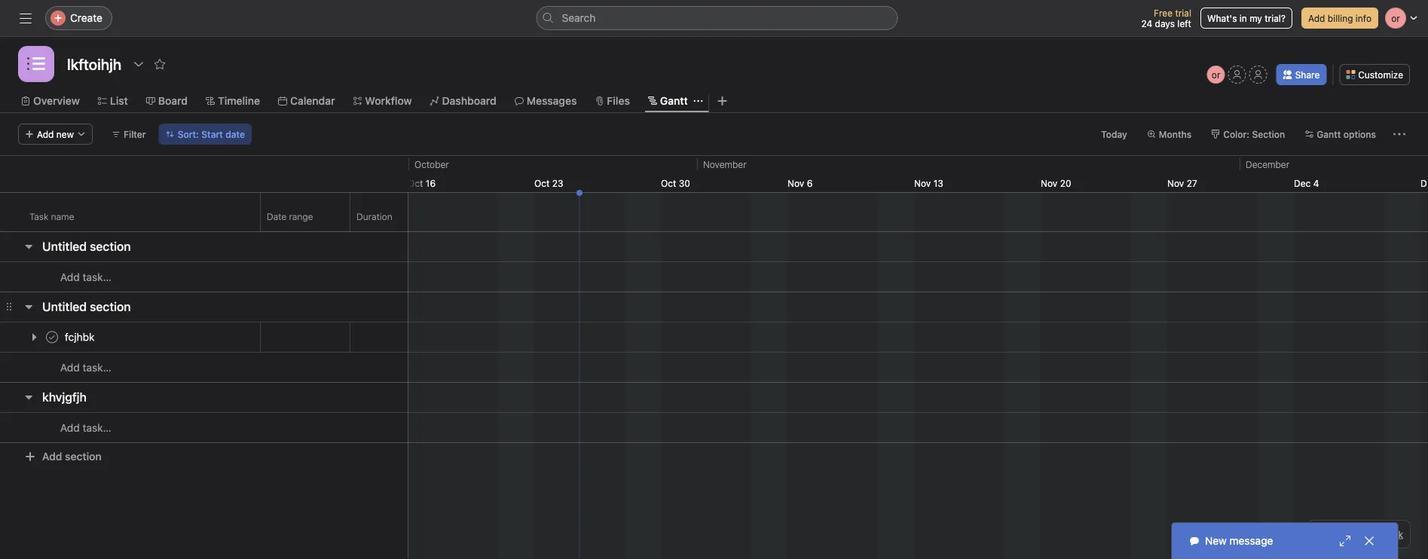 Task type: describe. For each thing, give the bounding box(es) containing it.
de
[[1421, 178, 1428, 188]]

1 vertical spatial section
[[90, 300, 131, 314]]

add to starred image
[[154, 58, 166, 70]]

new
[[56, 129, 74, 139]]

nov 20
[[1041, 178, 1071, 188]]

filter
[[124, 129, 146, 139]]

oct 30
[[661, 178, 690, 188]]

workflow
[[365, 95, 412, 107]]

2 untitled section button from the top
[[42, 293, 131, 320]]

nov 27
[[1167, 178, 1197, 188]]

info
[[1356, 13, 1372, 23]]

send
[[1339, 529, 1361, 540]]

color: section
[[1223, 129, 1285, 139]]

share button
[[1276, 64, 1327, 85]]

add task… for untitled section
[[60, 271, 111, 283]]

search list box
[[536, 6, 898, 30]]

sort:
[[178, 129, 199, 139]]

khvjgfjh
[[42, 390, 87, 404]]

date
[[267, 211, 287, 222]]

2 untitled from the top
[[42, 300, 87, 314]]

dashboard
[[442, 95, 496, 107]]

gantt options button
[[1298, 124, 1383, 145]]

add tab image
[[716, 95, 728, 107]]

or button
[[1207, 66, 1225, 84]]

2 add task… button from the top
[[42, 359, 111, 376]]

oct 16
[[408, 178, 436, 188]]

task name
[[29, 211, 74, 222]]

new
[[1314, 529, 1333, 540]]

overview
[[33, 95, 80, 107]]

nov 13
[[914, 178, 943, 188]]

left
[[1177, 18, 1191, 29]]

nov for nov 20
[[1041, 178, 1058, 188]]

fcjhbk cell
[[0, 322, 261, 353]]

16
[[426, 178, 436, 188]]

task… for khvjgfjh
[[83, 422, 111, 434]]

trial
[[1175, 8, 1191, 18]]

expand new message image
[[1339, 535, 1351, 547]]

gantt options
[[1317, 129, 1376, 139]]

name
[[51, 211, 74, 222]]

2 task… from the top
[[83, 361, 111, 374]]

dashboard link
[[430, 93, 496, 109]]

filter button
[[105, 124, 153, 145]]

gantt for gantt options
[[1317, 129, 1341, 139]]

in
[[1240, 13, 1247, 23]]

gantt for gantt
[[660, 95, 688, 107]]

customize
[[1358, 69, 1403, 80]]

add new
[[37, 129, 74, 139]]

1 untitled from the top
[[42, 239, 87, 254]]

what's in my trial? button
[[1200, 8, 1292, 29]]

date range
[[267, 211, 313, 222]]

list
[[110, 95, 128, 107]]

2 collapse task list for this section image from the top
[[23, 301, 35, 313]]

untitled section for 1st untitled section button from the top of the page
[[42, 239, 131, 254]]

gantt link
[[648, 93, 688, 109]]

add for untitled section 'add task…' button
[[60, 271, 80, 283]]

color: section button
[[1204, 124, 1292, 145]]

nov for nov 13
[[914, 178, 931, 188]]

board link
[[146, 93, 188, 109]]

november
[[703, 159, 747, 170]]

fcjhbk text field
[[62, 330, 99, 345]]

feedback
[[1364, 529, 1403, 540]]

oct for oct 30
[[661, 178, 676, 188]]

tab actions image
[[694, 96, 703, 106]]

more actions image
[[1393, 128, 1405, 140]]

timeline link
[[206, 93, 260, 109]]

workflow link
[[353, 93, 412, 109]]

messages
[[527, 95, 577, 107]]

what's
[[1207, 13, 1237, 23]]

list image
[[27, 55, 45, 73]]

october
[[414, 159, 449, 170]]

untitled section for second untitled section button
[[42, 300, 131, 314]]

today
[[1101, 129, 1127, 139]]

today button
[[1094, 124, 1134, 145]]

send feedback link
[[1339, 528, 1403, 541]]

27
[[1187, 178, 1197, 188]]

calendar
[[290, 95, 335, 107]]

trial?
[[1265, 13, 1286, 23]]

new message
[[1205, 535, 1273, 547]]

2 add task… from the top
[[60, 361, 111, 374]]

add task… button for untitled section
[[42, 269, 111, 286]]

dec
[[1294, 178, 1311, 188]]

4
[[1313, 178, 1319, 188]]

timeline
[[218, 95, 260, 107]]

collapse task list for this section image
[[23, 391, 35, 403]]

20
[[1060, 178, 1071, 188]]

nov 6
[[788, 178, 813, 188]]

customize button
[[1339, 64, 1410, 85]]

my
[[1250, 13, 1262, 23]]

completed image
[[43, 328, 61, 346]]

sort: start date button
[[159, 124, 252, 145]]

billing
[[1328, 13, 1353, 23]]

new send feedback
[[1314, 529, 1403, 540]]



Task type: vqa. For each thing, say whether or not it's contained in the screenshot.
CAN inside the choose which access levels can perform key actions withi
no



Task type: locate. For each thing, give the bounding box(es) containing it.
0 horizontal spatial gantt
[[660, 95, 688, 107]]

add task… up fcjhbk text box
[[60, 271, 111, 283]]

3 task… from the top
[[83, 422, 111, 434]]

1 vertical spatial untitled section button
[[42, 293, 131, 320]]

files link
[[595, 93, 630, 109]]

1 add task… row from the top
[[0, 262, 408, 292]]

1 horizontal spatial gantt
[[1317, 129, 1341, 139]]

december dec 4
[[1246, 159, 1319, 188]]

task… down add task image
[[83, 422, 111, 434]]

expand sidebar image
[[20, 12, 32, 24]]

create
[[70, 12, 102, 24]]

0 vertical spatial collapse task list for this section image
[[23, 240, 35, 252]]

0 vertical spatial untitled
[[42, 239, 87, 254]]

1 nov from the left
[[788, 178, 804, 188]]

add task image
[[94, 391, 106, 403]]

add billing info
[[1308, 13, 1372, 23]]

collapse task list for this section image
[[23, 240, 35, 252], [23, 301, 35, 313]]

2 horizontal spatial oct
[[661, 178, 676, 188]]

Completed checkbox
[[43, 328, 61, 346]]

2 vertical spatial add task… button
[[42, 420, 111, 436]]

6
[[807, 178, 813, 188]]

add task… button up fcjhbk text box
[[42, 269, 111, 286]]

oct for oct 16
[[408, 178, 423, 188]]

free trial 24 days left
[[1141, 8, 1191, 29]]

add for 'add task…' button corresponding to khvjgfjh
[[60, 422, 80, 434]]

4 nov from the left
[[1167, 178, 1184, 188]]

oct left the 30
[[661, 178, 676, 188]]

board
[[158, 95, 188, 107]]

1 vertical spatial task…
[[83, 361, 111, 374]]

oct for oct 23
[[534, 178, 550, 188]]

add down name
[[60, 271, 80, 283]]

show options image
[[133, 58, 145, 70]]

add for add billing info button
[[1308, 13, 1325, 23]]

expand subtask list for the task fcjhbk image
[[28, 331, 40, 343]]

gantt inside button
[[1317, 129, 1341, 139]]

add task… button down fcjhbk text box
[[42, 359, 111, 376]]

2 vertical spatial add task…
[[60, 422, 111, 434]]

23
[[552, 178, 563, 188]]

1 collapse task list for this section image from the top
[[23, 240, 35, 252]]

december
[[1246, 159, 1290, 170]]

0 vertical spatial add task… button
[[42, 269, 111, 286]]

add up khvjgfjh
[[60, 361, 80, 374]]

add section button
[[18, 443, 108, 470]]

untitled section up fcjhbk text box
[[42, 300, 131, 314]]

gantt left options
[[1317, 129, 1341, 139]]

None text field
[[63, 50, 125, 78], [350, 324, 470, 351], [63, 50, 125, 78], [350, 324, 470, 351]]

add task… up 'add section'
[[60, 422, 111, 434]]

oct 23
[[534, 178, 563, 188]]

add inside popup button
[[37, 129, 54, 139]]

nov
[[788, 178, 804, 188], [914, 178, 931, 188], [1041, 178, 1058, 188], [1167, 178, 1184, 188]]

2 oct from the left
[[534, 178, 550, 188]]

color:
[[1223, 129, 1250, 139]]

untitled section button down name
[[42, 233, 131, 260]]

search button
[[536, 6, 898, 30]]

1 vertical spatial add task… row
[[0, 352, 408, 383]]

untitled
[[42, 239, 87, 254], [42, 300, 87, 314]]

oct left 23
[[534, 178, 550, 188]]

nov left 6
[[788, 178, 804, 188]]

1 vertical spatial collapse task list for this section image
[[23, 301, 35, 313]]

1 vertical spatial untitled
[[42, 300, 87, 314]]

add section
[[42, 450, 101, 463]]

task… for untitled section
[[83, 271, 111, 283]]

section
[[1252, 129, 1285, 139]]

free
[[1154, 8, 1173, 18]]

untitled section button
[[42, 233, 131, 260], [42, 293, 131, 320]]

3 add task… row from the top
[[0, 412, 408, 443]]

collapse task list for this section image up the expand subtask list for the task fcjhbk icon at the bottom left
[[23, 301, 35, 313]]

add
[[1308, 13, 1325, 23], [37, 129, 54, 139], [60, 271, 80, 283], [60, 361, 80, 374], [60, 422, 80, 434], [42, 450, 62, 463]]

task…
[[83, 271, 111, 283], [83, 361, 111, 374], [83, 422, 111, 434]]

date
[[225, 129, 245, 139]]

range
[[289, 211, 313, 222]]

calendar link
[[278, 93, 335, 109]]

khvjgfjh button
[[42, 384, 87, 411]]

1 horizontal spatial oct
[[534, 178, 550, 188]]

0 vertical spatial untitled section button
[[42, 233, 131, 260]]

0 vertical spatial add task… row
[[0, 262, 408, 292]]

2 vertical spatial add task… row
[[0, 412, 408, 443]]

months
[[1159, 129, 1192, 139]]

0 vertical spatial gantt
[[660, 95, 688, 107]]

add left new
[[37, 129, 54, 139]]

untitled section down name
[[42, 239, 131, 254]]

3 oct from the left
[[661, 178, 676, 188]]

nov left 20
[[1041, 178, 1058, 188]]

list link
[[98, 93, 128, 109]]

13
[[933, 178, 943, 188]]

2 vertical spatial section
[[65, 450, 101, 463]]

oct
[[408, 178, 423, 188], [534, 178, 550, 188], [661, 178, 676, 188]]

files
[[607, 95, 630, 107]]

0 vertical spatial add task…
[[60, 271, 111, 283]]

add task… down fcjhbk text box
[[60, 361, 111, 374]]

2 nov from the left
[[914, 178, 931, 188]]

section
[[90, 239, 131, 254], [90, 300, 131, 314], [65, 450, 101, 463]]

start
[[201, 129, 223, 139]]

search
[[562, 12, 596, 24]]

1 add task… from the top
[[60, 271, 111, 283]]

0 vertical spatial task…
[[83, 271, 111, 283]]

create button
[[45, 6, 112, 30]]

add task… for khvjgfjh
[[60, 422, 111, 434]]

add new button
[[18, 124, 93, 145]]

share
[[1295, 69, 1320, 80]]

messages link
[[515, 93, 577, 109]]

duration
[[356, 211, 392, 222]]

add billing info button
[[1301, 8, 1378, 29]]

or
[[1212, 69, 1220, 80]]

add task… button up 'add section'
[[42, 420, 111, 436]]

30
[[679, 178, 690, 188]]

2 vertical spatial task…
[[83, 422, 111, 434]]

sort: start date
[[178, 129, 245, 139]]

2 add task… row from the top
[[0, 352, 408, 383]]

24
[[1141, 18, 1152, 29]]

add task… button for khvjgfjh
[[42, 420, 111, 436]]

what's in my trial?
[[1207, 13, 1286, 23]]

oct left 16
[[408, 178, 423, 188]]

1 vertical spatial add task… button
[[42, 359, 111, 376]]

untitled section
[[42, 239, 131, 254], [42, 300, 131, 314]]

0 vertical spatial section
[[90, 239, 131, 254]]

0 vertical spatial untitled section
[[42, 239, 131, 254]]

1 oct from the left
[[408, 178, 423, 188]]

0 horizontal spatial oct
[[408, 178, 423, 188]]

task… up add task image
[[83, 361, 111, 374]]

1 add task… button from the top
[[42, 269, 111, 286]]

task
[[29, 211, 49, 222]]

untitled down name
[[42, 239, 87, 254]]

1 task… from the top
[[83, 271, 111, 283]]

1 vertical spatial untitled section
[[42, 300, 131, 314]]

options
[[1343, 129, 1376, 139]]

3 add task… from the top
[[60, 422, 111, 434]]

overview link
[[21, 93, 80, 109]]

task… up fcjhbk text box
[[83, 271, 111, 283]]

gantt left tab actions icon in the top of the page
[[660, 95, 688, 107]]

nov left 13
[[914, 178, 931, 188]]

add up 'add section'
[[60, 422, 80, 434]]

3 add task… button from the top
[[42, 420, 111, 436]]

add task… row
[[0, 262, 408, 292], [0, 352, 408, 383], [0, 412, 408, 443]]

add task… row for untitled section
[[0, 262, 408, 292]]

add down khvjgfjh button on the left of the page
[[42, 450, 62, 463]]

nov for nov 6
[[788, 178, 804, 188]]

add for 2nd 'add task…' button from the bottom of the page
[[60, 361, 80, 374]]

section inside button
[[65, 450, 101, 463]]

days
[[1155, 18, 1175, 29]]

close image
[[1363, 535, 1375, 547]]

untitled section button up fcjhbk text box
[[42, 293, 131, 320]]

2 untitled section from the top
[[42, 300, 131, 314]]

add task… row for khvjgfjh
[[0, 412, 408, 443]]

1 vertical spatial gantt
[[1317, 129, 1341, 139]]

1 untitled section from the top
[[42, 239, 131, 254]]

3 nov from the left
[[1041, 178, 1058, 188]]

add task… button
[[42, 269, 111, 286], [42, 359, 111, 376], [42, 420, 111, 436]]

1 untitled section button from the top
[[42, 233, 131, 260]]

nov for nov 27
[[1167, 178, 1184, 188]]

nov left 27
[[1167, 178, 1184, 188]]

add left the billing
[[1308, 13, 1325, 23]]

untitled up completed checkbox
[[42, 300, 87, 314]]

1 vertical spatial add task…
[[60, 361, 111, 374]]

collapse task list for this section image down task
[[23, 240, 35, 252]]

gantt
[[660, 95, 688, 107], [1317, 129, 1341, 139]]



